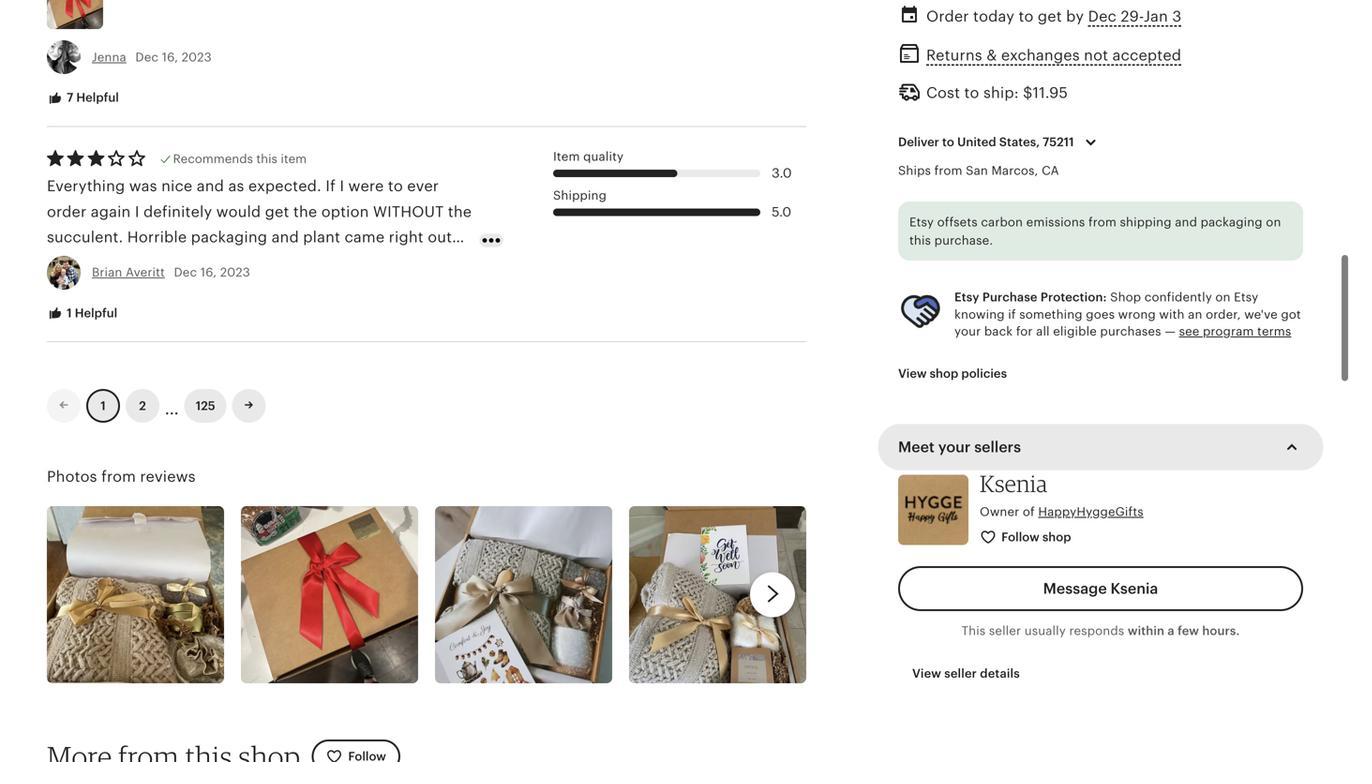 Task type: describe. For each thing, give the bounding box(es) containing it.
0 vertical spatial this
[[256, 152, 278, 166]]

125
[[196, 399, 215, 413]]

goes
[[1086, 307, 1115, 322]]

few
[[1178, 624, 1200, 638]]

were
[[348, 178, 384, 195]]

and inside etsy offsets carbon emissions from shipping and packaging on this purchase.
[[1175, 215, 1198, 229]]

meet
[[898, 439, 935, 456]]

marcos,
[[992, 163, 1039, 178]]

was
[[129, 178, 157, 195]]

came
[[345, 229, 385, 246]]

cost
[[927, 84, 960, 101]]

message
[[1043, 581, 1107, 598]]

seller for view
[[945, 667, 977, 681]]

$
[[1023, 84, 1033, 101]]

2 link
[[126, 389, 159, 423]]

we've
[[1245, 307, 1278, 322]]

ksenia inside button
[[1111, 581, 1159, 598]]

view seller details
[[913, 667, 1020, 681]]

meet your sellers
[[898, 439, 1021, 456]]

an
[[1188, 307, 1203, 322]]

usually
[[1025, 624, 1066, 638]]

off.
[[164, 280, 188, 297]]

3
[[1173, 8, 1182, 25]]

message ksenia
[[1043, 581, 1159, 598]]

almost
[[201, 280, 250, 297]]

offsets
[[938, 215, 978, 229]]

—
[[1165, 325, 1176, 339]]

jenna dec 16, 2023
[[92, 50, 212, 64]]

want
[[296, 280, 332, 297]]

item
[[281, 152, 307, 166]]

back
[[985, 325, 1013, 339]]

75211
[[1043, 135, 1074, 149]]

item
[[553, 149, 580, 163]]

0 vertical spatial get
[[1038, 8, 1062, 25]]

don't
[[254, 280, 292, 297]]

hours.
[[1203, 624, 1240, 638]]

responds
[[1070, 624, 1125, 638]]

happyhyggegifts link
[[1039, 505, 1144, 519]]

etsy inside shop confidently on etsy knowing if something goes wrong with an order, we've got your back for all eligible purchases —
[[1234, 290, 1259, 304]]

got
[[1281, 307, 1302, 322]]

your inside dropdown button
[[939, 439, 971, 456]]

something
[[1020, 307, 1083, 322]]

and up almost
[[230, 254, 257, 271]]

&
[[987, 47, 997, 64]]

details
[[980, 667, 1020, 681]]

from for san
[[935, 163, 963, 178]]

this inside etsy offsets carbon emissions from shipping and packaging on this purchase.
[[910, 234, 931, 248]]

7
[[67, 91, 73, 105]]

this
[[962, 624, 986, 638]]

follow shop
[[1002, 530, 1071, 544]]

put
[[394, 280, 419, 297]]

from inside etsy offsets carbon emissions from shipping and packaging on this purchase.
[[1089, 215, 1117, 229]]

3.0
[[772, 166, 792, 181]]

a
[[1168, 624, 1175, 638]]

packaging inside the everything was nice and as expected. if i were to ever order again i definitely would get the option without the succulent. horrible packaging and plant came right out when trying to unwrap it and many of the pieces on the plant had fallen off. i almost don't want to even put the succulent part in the gift because it looks terrible.
[[191, 229, 267, 246]]

with
[[1160, 307, 1185, 322]]

knowing
[[955, 307, 1005, 322]]

meet your sellers button
[[882, 425, 1320, 470]]

states,
[[999, 135, 1040, 149]]

ships
[[898, 163, 931, 178]]

recommends this item
[[173, 152, 307, 166]]

jenna
[[92, 50, 126, 64]]

view for view shop policies
[[898, 367, 927, 381]]

on inside the everything was nice and as expected. if i were to ever order again i definitely would get the option without the succulent. horrible packaging and plant came right out when trying to unwrap it and many of the pieces on the plant had fallen off. i almost don't want to even put the succulent part in the gift because it looks terrible.
[[405, 254, 423, 271]]

follow
[[1002, 530, 1040, 544]]

1 vertical spatial 16,
[[200, 266, 217, 280]]

quality
[[583, 149, 624, 163]]

owner
[[980, 505, 1020, 519]]

many
[[262, 254, 301, 271]]

1 vertical spatial it
[[297, 305, 307, 322]]

deliver to united states, 75211
[[898, 135, 1074, 149]]

to up the fallen on the left of the page
[[138, 254, 153, 271]]

not
[[1084, 47, 1109, 64]]

out
[[428, 229, 452, 246]]

exchanges
[[1002, 47, 1080, 64]]

0 horizontal spatial dec
[[135, 50, 159, 64]]

view for view seller details
[[913, 667, 942, 681]]

ksenia inside ksenia owner of happyhyggegifts
[[980, 470, 1048, 497]]

succulent
[[47, 305, 119, 322]]

the up "out"
[[448, 203, 472, 220]]

shop for view
[[930, 367, 959, 381]]

within
[[1128, 624, 1165, 638]]

of inside the everything was nice and as expected. if i were to ever order again i definitely would get the option without the succulent. horrible packaging and plant came right out when trying to unwrap it and many of the pieces on the plant had fallen off. i almost don't want to even put the succulent part in the gift because it looks terrible.
[[305, 254, 320, 271]]

as
[[228, 178, 244, 195]]

jenna link
[[92, 50, 126, 64]]

seller for this
[[989, 624, 1021, 638]]

policies
[[962, 367, 1007, 381]]

if
[[326, 178, 336, 195]]

protection:
[[1041, 290, 1107, 304]]

option
[[321, 203, 369, 220]]

dec 29-jan 3 button
[[1088, 3, 1182, 30]]

fallen
[[120, 280, 160, 297]]

0 vertical spatial it
[[216, 254, 226, 271]]

san
[[966, 163, 988, 178]]

etsy purchase protection:
[[955, 290, 1107, 304]]

to up looks
[[336, 280, 351, 297]]

ships from san marcos, ca
[[898, 163, 1059, 178]]

7 helpful
[[64, 91, 119, 105]]

nice
[[161, 178, 193, 195]]

part
[[123, 305, 153, 322]]

sellers
[[975, 439, 1021, 456]]

1 vertical spatial plant
[[47, 280, 84, 297]]

cost to ship: $ 11.95
[[927, 84, 1068, 101]]

item quality
[[553, 149, 624, 163]]

shop confidently on etsy knowing if something goes wrong with an order, we've got your back for all eligible purchases —
[[955, 290, 1302, 339]]

shop
[[1111, 290, 1142, 304]]

everything
[[47, 178, 125, 195]]



Task type: vqa. For each thing, say whether or not it's contained in the screenshot.
4 in Only 4 left and in 1 cart $79.76
no



Task type: locate. For each thing, give the bounding box(es) containing it.
etsy up we've
[[1234, 290, 1259, 304]]

helpful down had
[[75, 306, 117, 320]]

1 inside button
[[67, 306, 72, 320]]

get
[[1038, 8, 1062, 25], [265, 203, 289, 220]]

follow shop button
[[966, 521, 1087, 555]]

0 vertical spatial on
[[1266, 215, 1282, 229]]

reviews
[[140, 468, 196, 485]]

carbon
[[981, 215, 1023, 229]]

0 horizontal spatial ksenia
[[980, 470, 1048, 497]]

accepted
[[1113, 47, 1182, 64]]

everything was nice and as expected. if i were to ever order again i definitely would get the option without the succulent. horrible packaging and plant came right out when trying to unwrap it and many of the pieces on the plant had fallen off. i almost don't want to even put the succulent part in the gift because it looks terrible.
[[47, 178, 472, 322]]

0 horizontal spatial on
[[405, 254, 423, 271]]

dec right jenna link
[[135, 50, 159, 64]]

1 left 2
[[101, 399, 106, 413]]

the down expected.
[[293, 203, 317, 220]]

this seller usually responds within a few hours.
[[962, 624, 1240, 638]]

your down knowing
[[955, 325, 981, 339]]

2 horizontal spatial etsy
[[1234, 290, 1259, 304]]

0 vertical spatial 16,
[[162, 50, 178, 64]]

1 horizontal spatial seller
[[989, 624, 1021, 638]]

view shop policies
[[898, 367, 1007, 381]]

packaging inside etsy offsets carbon emissions from shipping and packaging on this purchase.
[[1201, 215, 1263, 229]]

because
[[232, 305, 293, 322]]

1 horizontal spatial i
[[193, 280, 197, 297]]

1 down "when"
[[67, 306, 72, 320]]

0 horizontal spatial get
[[265, 203, 289, 220]]

looks
[[311, 305, 350, 322]]

shop right follow
[[1043, 530, 1071, 544]]

and left as
[[197, 178, 224, 195]]

wrong
[[1119, 307, 1156, 322]]

of
[[305, 254, 320, 271], [1023, 505, 1035, 519]]

from left san
[[935, 163, 963, 178]]

etsy for etsy offsets carbon emissions from shipping and packaging on this purchase.
[[910, 215, 934, 229]]

1 vertical spatial your
[[939, 439, 971, 456]]

0 vertical spatial of
[[305, 254, 320, 271]]

returns
[[927, 47, 983, 64]]

1 horizontal spatial this
[[910, 234, 931, 248]]

1 horizontal spatial 2023
[[220, 266, 250, 280]]

dec up off.
[[174, 266, 197, 280]]

it down want
[[297, 305, 307, 322]]

expected.
[[248, 178, 322, 195]]

would
[[216, 203, 261, 220]]

on up put
[[405, 254, 423, 271]]

get left by
[[1038, 8, 1062, 25]]

1 horizontal spatial etsy
[[955, 290, 980, 304]]

1 vertical spatial ksenia
[[1111, 581, 1159, 598]]

1 horizontal spatial plant
[[303, 229, 340, 246]]

i down was
[[135, 203, 139, 220]]

shipping
[[1120, 215, 1172, 229]]

1 vertical spatial 1
[[101, 399, 106, 413]]

0 horizontal spatial of
[[305, 254, 320, 271]]

1 helpful
[[64, 306, 117, 320]]

0 horizontal spatial etsy
[[910, 215, 934, 229]]

shop inside follow shop button
[[1043, 530, 1071, 544]]

0 vertical spatial from
[[935, 163, 963, 178]]

helpful for 7 helpful
[[76, 91, 119, 105]]

jan
[[1144, 8, 1168, 25]]

purchase.
[[935, 234, 993, 248]]

125 link
[[185, 389, 227, 423]]

view details of this review photo by jenna image
[[47, 0, 103, 29]]

shop for follow
[[1043, 530, 1071, 544]]

1 helpful button
[[33, 296, 131, 331]]

0 horizontal spatial plant
[[47, 280, 84, 297]]

brian averitt link
[[92, 266, 165, 280]]

photos
[[47, 468, 97, 485]]

plant down option
[[303, 229, 340, 246]]

2 vertical spatial on
[[1216, 290, 1231, 304]]

1 horizontal spatial 1
[[101, 399, 106, 413]]

1 horizontal spatial 16,
[[200, 266, 217, 280]]

0 horizontal spatial packaging
[[191, 229, 267, 246]]

0 vertical spatial plant
[[303, 229, 340, 246]]

all
[[1036, 325, 1050, 339]]

etsy offsets carbon emissions from shipping and packaging on this purchase.
[[910, 215, 1282, 248]]

on inside etsy offsets carbon emissions from shipping and packaging on this purchase.
[[1266, 215, 1282, 229]]

0 horizontal spatial 1
[[67, 306, 72, 320]]

0 vertical spatial i
[[340, 178, 344, 195]]

of inside ksenia owner of happyhyggegifts
[[1023, 505, 1035, 519]]

1 horizontal spatial shop
[[1043, 530, 1071, 544]]

and right the shipping
[[1175, 215, 1198, 229]]

1 vertical spatial of
[[1023, 505, 1035, 519]]

confidently
[[1145, 290, 1212, 304]]

to right cost
[[965, 84, 980, 101]]

etsy left offsets
[[910, 215, 934, 229]]

when
[[47, 254, 87, 271]]

to left ever
[[388, 178, 403, 195]]

ksenia up owner
[[980, 470, 1048, 497]]

helpful right 7
[[76, 91, 119, 105]]

view left details
[[913, 667, 942, 681]]

ksenia up within
[[1111, 581, 1159, 598]]

5.0
[[772, 205, 792, 220]]

this left item
[[256, 152, 278, 166]]

and up many
[[272, 229, 299, 246]]

from for reviews
[[101, 468, 136, 485]]

united
[[958, 135, 997, 149]]

2 vertical spatial dec
[[174, 266, 197, 280]]

1 vertical spatial from
[[1089, 215, 1117, 229]]

2 vertical spatial i
[[193, 280, 197, 297]]

0 horizontal spatial shop
[[930, 367, 959, 381]]

on up we've
[[1266, 215, 1282, 229]]

view seller details link
[[898, 657, 1034, 691]]

2 horizontal spatial dec
[[1088, 8, 1117, 25]]

0 vertical spatial dec
[[1088, 8, 1117, 25]]

view shop policies button
[[884, 357, 1021, 391]]

shipping
[[553, 188, 607, 202]]

…
[[165, 392, 179, 420]]

1 horizontal spatial of
[[1023, 505, 1035, 519]]

gift
[[202, 305, 227, 322]]

0 horizontal spatial this
[[256, 152, 278, 166]]

1 link
[[86, 389, 120, 423]]

0 horizontal spatial 16,
[[162, 50, 178, 64]]

on up order,
[[1216, 290, 1231, 304]]

packaging down would
[[191, 229, 267, 246]]

0 horizontal spatial it
[[216, 254, 226, 271]]

today
[[974, 8, 1015, 25]]

emissions
[[1027, 215, 1085, 229]]

helpful
[[76, 91, 119, 105], [75, 306, 117, 320]]

to inside dropdown button
[[943, 135, 955, 149]]

this left purchase.
[[910, 234, 931, 248]]

message ksenia button
[[898, 567, 1304, 612]]

it
[[216, 254, 226, 271], [297, 305, 307, 322]]

on
[[1266, 215, 1282, 229], [405, 254, 423, 271], [1216, 290, 1231, 304]]

to right today
[[1019, 8, 1034, 25]]

deliver
[[898, 135, 940, 149]]

right
[[389, 229, 424, 246]]

of up want
[[305, 254, 320, 271]]

1 vertical spatial get
[[265, 203, 289, 220]]

0 vertical spatial ksenia
[[980, 470, 1048, 497]]

2023 right jenna
[[182, 50, 212, 64]]

trying
[[91, 254, 134, 271]]

shop inside view shop policies button
[[930, 367, 959, 381]]

see program terms
[[1179, 325, 1292, 339]]

1 vertical spatial on
[[405, 254, 423, 271]]

1 vertical spatial shop
[[1043, 530, 1071, 544]]

1 horizontal spatial it
[[297, 305, 307, 322]]

pieces
[[352, 254, 401, 271]]

the
[[293, 203, 317, 220], [448, 203, 472, 220], [325, 254, 348, 271], [427, 254, 451, 271], [423, 280, 447, 297], [174, 305, 198, 322]]

0 horizontal spatial from
[[101, 468, 136, 485]]

2 horizontal spatial from
[[1089, 215, 1117, 229]]

of up follow shop button
[[1023, 505, 1035, 519]]

1 horizontal spatial get
[[1038, 8, 1062, 25]]

seller
[[989, 624, 1021, 638], [945, 667, 977, 681]]

0 vertical spatial view
[[898, 367, 927, 381]]

ksenia
[[980, 470, 1048, 497], [1111, 581, 1159, 598]]

the right put
[[423, 280, 447, 297]]

0 horizontal spatial i
[[135, 203, 139, 220]]

your inside shop confidently on etsy knowing if something goes wrong with an order, we've got your back for all eligible purchases —
[[955, 325, 981, 339]]

again
[[91, 203, 131, 220]]

etsy up knowing
[[955, 290, 980, 304]]

1 vertical spatial 2023
[[220, 266, 250, 280]]

photos from reviews
[[47, 468, 196, 485]]

dec right by
[[1088, 8, 1117, 25]]

see
[[1179, 325, 1200, 339]]

from left the shipping
[[1089, 215, 1117, 229]]

1 vertical spatial seller
[[945, 667, 977, 681]]

your
[[955, 325, 981, 339], [939, 439, 971, 456]]

definitely
[[144, 203, 212, 220]]

brian averitt dec 16, 2023
[[92, 266, 250, 280]]

the down "out"
[[427, 254, 451, 271]]

from right photos
[[101, 468, 136, 485]]

purchases
[[1100, 325, 1162, 339]]

eligible
[[1053, 325, 1097, 339]]

program
[[1203, 325, 1254, 339]]

1 horizontal spatial ksenia
[[1111, 581, 1159, 598]]

1 for 1
[[101, 399, 106, 413]]

your right the meet
[[939, 439, 971, 456]]

0 vertical spatial 2023
[[182, 50, 212, 64]]

on inside shop confidently on etsy knowing if something goes wrong with an order, we've got your back for all eligible purchases —
[[1216, 290, 1231, 304]]

0 horizontal spatial seller
[[945, 667, 977, 681]]

i right off.
[[193, 280, 197, 297]]

1 vertical spatial dec
[[135, 50, 159, 64]]

2 horizontal spatial on
[[1266, 215, 1282, 229]]

2 vertical spatial from
[[101, 468, 136, 485]]

1 horizontal spatial packaging
[[1201, 215, 1263, 229]]

view left policies
[[898, 367, 927, 381]]

1 vertical spatial view
[[913, 667, 942, 681]]

returns & exchanges not accepted
[[927, 47, 1182, 64]]

1 vertical spatial i
[[135, 203, 139, 220]]

get down expected.
[[265, 203, 289, 220]]

the right in
[[174, 305, 198, 322]]

order
[[47, 203, 87, 220]]

0 horizontal spatial 2023
[[182, 50, 212, 64]]

happyhyggegifts
[[1039, 505, 1144, 519]]

0 vertical spatial helpful
[[76, 91, 119, 105]]

etsy for etsy purchase protection:
[[955, 290, 980, 304]]

the up want
[[325, 254, 348, 271]]

0 vertical spatial shop
[[930, 367, 959, 381]]

get inside the everything was nice and as expected. if i were to ever order again i definitely would get the option without the succulent. horrible packaging and plant came right out when trying to unwrap it and many of the pieces on the plant had fallen off. i almost don't want to even put the succulent part in the gift because it looks terrible.
[[265, 203, 289, 220]]

ever
[[407, 178, 439, 195]]

plant down "when"
[[47, 280, 84, 297]]

0 vertical spatial 1
[[67, 306, 72, 320]]

seller left details
[[945, 667, 977, 681]]

1 horizontal spatial on
[[1216, 290, 1231, 304]]

29-
[[1121, 8, 1144, 25]]

it up almost
[[216, 254, 226, 271]]

1 horizontal spatial dec
[[174, 266, 197, 280]]

2 horizontal spatial i
[[340, 178, 344, 195]]

0 vertical spatial your
[[955, 325, 981, 339]]

11.95
[[1033, 84, 1068, 101]]

2023 up almost
[[220, 266, 250, 280]]

view inside button
[[898, 367, 927, 381]]

packaging right the shipping
[[1201, 215, 1263, 229]]

etsy inside etsy offsets carbon emissions from shipping and packaging on this purchase.
[[910, 215, 934, 229]]

16, right jenna link
[[162, 50, 178, 64]]

to
[[1019, 8, 1034, 25], [965, 84, 980, 101], [943, 135, 955, 149], [388, 178, 403, 195], [138, 254, 153, 271], [336, 280, 351, 297]]

succulent.
[[47, 229, 123, 246]]

view
[[898, 367, 927, 381], [913, 667, 942, 681]]

to left united
[[943, 135, 955, 149]]

0 vertical spatial seller
[[989, 624, 1021, 638]]

seller right this
[[989, 624, 1021, 638]]

helpful for 1 helpful
[[75, 306, 117, 320]]

etsy
[[910, 215, 934, 229], [955, 290, 980, 304], [1234, 290, 1259, 304]]

shop left policies
[[930, 367, 959, 381]]

1 vertical spatial this
[[910, 234, 931, 248]]

1 for 1 helpful
[[67, 306, 72, 320]]

1 horizontal spatial from
[[935, 163, 963, 178]]

1 vertical spatial helpful
[[75, 306, 117, 320]]

16,
[[162, 50, 178, 64], [200, 266, 217, 280]]

i right if
[[340, 178, 344, 195]]

16, up almost
[[200, 266, 217, 280]]

ksenia image
[[898, 475, 969, 545]]

order today to get by dec 29-jan 3
[[927, 8, 1182, 25]]



